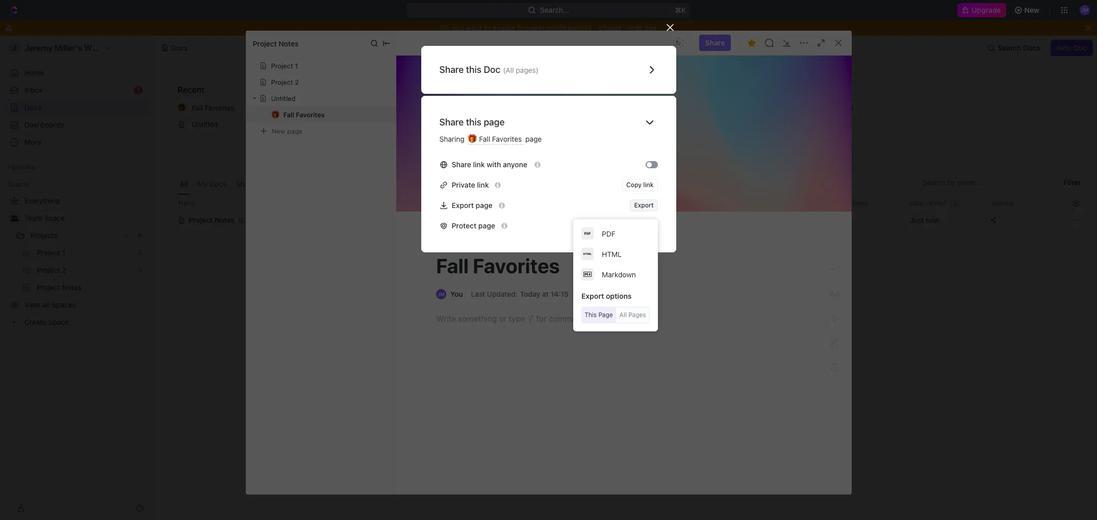 Task type: locate. For each thing, give the bounding box(es) containing it.
fall favorites up updated:
[[436, 254, 560, 278]]

1 horizontal spatial untitled link
[[793, 116, 1077, 133]]

sharing
[[440, 135, 465, 143], [992, 199, 1014, 207]]

docs right "search"
[[1024, 43, 1041, 52]]

export for export options
[[582, 292, 604, 301]]

1 horizontal spatial sharing
[[992, 199, 1014, 207]]

link for private
[[477, 180, 489, 189]]

protect
[[452, 221, 477, 230]]

project down name
[[189, 216, 213, 224]]

1 vertical spatial all
[[620, 311, 627, 319]]

browser
[[517, 23, 545, 32]]

all left my
[[180, 180, 188, 188]]

cell
[[165, 211, 176, 230], [822, 211, 904, 230]]

2 horizontal spatial new
[[1057, 43, 1072, 52]]

new
[[1025, 6, 1040, 14], [1057, 43, 1072, 52], [272, 127, 285, 135]]

0 horizontal spatial sharing
[[440, 135, 465, 143]]

new for new page
[[272, 127, 285, 135]]

export up this
[[582, 292, 604, 301]]

new doc
[[1057, 43, 1087, 52]]

notes
[[279, 39, 299, 48], [215, 216, 235, 224]]

new inside button
[[1025, 6, 1040, 14]]

1 horizontal spatial new
[[1025, 6, 1040, 14]]

1 date from the left
[[829, 199, 842, 207]]

1 vertical spatial 1
[[137, 86, 140, 94]]

by
[[829, 85, 839, 94]]

untitled down recent
[[192, 120, 218, 129]]

projects link
[[31, 228, 119, 244]]

link
[[473, 160, 485, 169], [477, 180, 489, 189], [643, 181, 654, 189]]

notes up project 1
[[279, 39, 299, 48]]

🎁 for recent
[[178, 104, 186, 112]]

link right the private
[[477, 180, 489, 189]]

fall favorites • down by
[[811, 104, 859, 112]]

fall
[[192, 104, 203, 112], [811, 104, 822, 112], [283, 111, 294, 119], [479, 135, 490, 143], [436, 254, 469, 278]]

fall favorites •
[[192, 104, 240, 112], [811, 104, 859, 112]]

export inside dropdown button
[[634, 201, 654, 209]]

export button
[[630, 199, 658, 212]]

⌘k
[[675, 6, 686, 14]]

project notes down name
[[189, 216, 235, 224]]

projects down "team space"
[[31, 231, 58, 240]]

fall favorites up new page
[[283, 111, 325, 119]]

1 vertical spatial new
[[1057, 43, 1072, 52]]

1 vertical spatial notes
[[215, 216, 235, 224]]

docs right my
[[209, 180, 227, 188]]

1 horizontal spatial doc
[[1074, 43, 1087, 52]]

0 horizontal spatial 🎁
[[178, 104, 186, 112]]

table containing project notes
[[165, 195, 1085, 231]]

2 horizontal spatial untitled
[[811, 120, 837, 129]]

row
[[165, 195, 1085, 212], [165, 210, 1085, 231]]

0 vertical spatial project notes
[[253, 39, 299, 48]]

column header
[[165, 195, 176, 212]]

untitled for recent
[[192, 120, 218, 129]]

upgrade link
[[958, 3, 1006, 17]]

1 • from the left
[[237, 104, 240, 112]]

tree containing team space
[[4, 193, 148, 331]]

page up protect page
[[476, 201, 493, 209]]

1 horizontal spatial project notes
[[253, 39, 299, 48]]

want
[[466, 23, 482, 32]]

1 untitled link from the left
[[173, 116, 457, 133]]

project notes
[[253, 39, 299, 48], [189, 216, 235, 224]]

date
[[829, 199, 842, 207], [910, 199, 924, 207]]

tab list
[[177, 174, 421, 195]]

notes inside row
[[215, 216, 235, 224]]

fall favorites • for recent
[[192, 104, 240, 112]]

0 horizontal spatial untitled
[[192, 120, 218, 129]]

table
[[165, 195, 1085, 231]]

1 horizontal spatial cell
[[822, 211, 904, 230]]

1 cell from the left
[[165, 211, 176, 230]]

page up anyone
[[526, 135, 542, 143]]

page down 2
[[287, 127, 303, 135]]

untitled down the project 2
[[271, 94, 296, 103]]

page
[[599, 311, 613, 319]]

link right copy
[[643, 181, 654, 189]]

•
[[237, 104, 240, 112], [856, 104, 859, 112]]

favorites inside the favorites button
[[8, 163, 35, 171]]

page right protect
[[479, 221, 495, 230]]

2 horizontal spatial export
[[634, 201, 654, 209]]

all pages
[[620, 311, 646, 319]]

sharing 🎁 fall favorites page
[[440, 135, 542, 143]]

page for new page
[[287, 127, 303, 135]]

untitled down created by me
[[811, 120, 837, 129]]

sharing inside row
[[992, 199, 1014, 207]]

all inside button
[[180, 180, 188, 188]]

1 horizontal spatial 🎁
[[468, 135, 477, 143]]

export down the private
[[452, 201, 474, 209]]

0 horizontal spatial date
[[829, 199, 842, 207]]

all for all
[[180, 180, 188, 188]]

copy link
[[627, 181, 654, 189]]

• for recent
[[237, 104, 240, 112]]

date up just
[[910, 199, 924, 207]]

this up sharing 🎁 fall favorites page at the top left
[[466, 117, 482, 128]]

export
[[452, 201, 474, 209], [634, 201, 654, 209], [582, 292, 604, 301]]

page for protect page
[[479, 221, 495, 230]]

date left updated
[[829, 199, 842, 207]]

project up project 1
[[253, 39, 277, 48]]

fall down protect
[[436, 254, 469, 278]]

row down copy
[[165, 195, 1085, 212]]

0 horizontal spatial doc
[[484, 64, 501, 75]]

2 horizontal spatial 🎁
[[797, 104, 805, 112]]

14:15
[[551, 290, 569, 298]]

0 horizontal spatial new
[[272, 127, 285, 135]]

0 horizontal spatial cell
[[165, 211, 176, 230]]

🎁 down share this page
[[468, 135, 477, 143]]

untitled
[[271, 94, 296, 103], [192, 120, 218, 129], [811, 120, 837, 129]]

2 vertical spatial this
[[466, 117, 482, 128]]

last updated: today at 14:15
[[471, 290, 569, 298]]

anyone
[[503, 160, 527, 169]]

1 horizontal spatial all
[[620, 311, 627, 319]]

2 vertical spatial new
[[272, 127, 285, 135]]

0 vertical spatial new
[[1025, 6, 1040, 14]]

2 cell from the left
[[822, 211, 904, 230]]

pages
[[629, 311, 646, 319]]

page for export page
[[476, 201, 493, 209]]

share
[[705, 38, 725, 47], [440, 64, 464, 75], [440, 117, 464, 128], [452, 160, 471, 169]]

1 vertical spatial projects
[[31, 231, 58, 240]]

0 horizontal spatial fall favorites •
[[192, 104, 240, 112]]

0 horizontal spatial 1
[[137, 86, 140, 94]]

share for share this doc (all pages)
[[440, 64, 464, 75]]

1 horizontal spatial date
[[910, 199, 924, 207]]

sharing down share this page
[[440, 135, 465, 143]]

projects
[[618, 216, 645, 224], [31, 231, 58, 240]]

this right hide
[[644, 23, 657, 32]]

fall favorites • down recent
[[192, 104, 240, 112]]

1 horizontal spatial fall favorites •
[[811, 104, 859, 112]]

new inside 'button'
[[1057, 43, 1072, 52]]

share link with anyone
[[452, 160, 529, 169]]

1 horizontal spatial notes
[[279, 39, 299, 48]]

1 vertical spatial fall favorites
[[436, 254, 560, 278]]

search...
[[540, 6, 569, 14]]

0 vertical spatial sharing
[[440, 135, 465, 143]]

0 vertical spatial fall favorites
[[283, 111, 325, 119]]

projects down export dropdown button
[[618, 216, 645, 224]]

1 vertical spatial sharing
[[992, 199, 1014, 207]]

notifications?
[[547, 23, 592, 32]]

2 date from the left
[[910, 199, 924, 207]]

0 vertical spatial all
[[180, 180, 188, 188]]

team space link
[[24, 210, 146, 227]]

0 vertical spatial this
[[644, 23, 657, 32]]

0 horizontal spatial export
[[452, 201, 474, 209]]

shared
[[236, 180, 260, 188]]

docs up recent
[[171, 43, 188, 52]]

0 horizontal spatial projects
[[31, 231, 58, 240]]

new right search docs
[[1057, 43, 1072, 52]]

0 vertical spatial projects
[[618, 216, 645, 224]]

2 fall favorites • from the left
[[811, 104, 859, 112]]

2
[[295, 78, 299, 86]]

doc
[[1074, 43, 1087, 52], [484, 64, 501, 75]]

sharing down search by name... text field
[[992, 199, 1014, 207]]

docs inside sidebar navigation
[[24, 103, 42, 112]]

favorites
[[487, 85, 522, 94], [205, 104, 235, 112], [824, 104, 854, 112], [296, 111, 325, 119], [492, 135, 522, 143], [8, 163, 35, 171], [473, 254, 560, 278]]

this left "(all"
[[466, 64, 482, 75]]

all left pages
[[620, 311, 627, 319]]

new up search docs
[[1025, 6, 1040, 14]]

0 vertical spatial 1
[[295, 62, 298, 70]]

share this doc (all pages)
[[440, 64, 539, 75]]

1 horizontal spatial projects
[[618, 216, 645, 224]]

0 vertical spatial doc
[[1074, 43, 1087, 52]]

tree inside sidebar navigation
[[4, 193, 148, 331]]

0 horizontal spatial •
[[237, 104, 240, 112]]

row down 'location'
[[165, 210, 1085, 231]]

0 horizontal spatial untitled link
[[173, 116, 457, 133]]

project notes up project 1
[[253, 39, 299, 48]]

projects inside projects link
[[31, 231, 58, 240]]

sidebar navigation
[[0, 36, 153, 520]]

new down the project 2
[[272, 127, 285, 135]]

0 horizontal spatial notes
[[215, 216, 235, 224]]

doc inside 'button'
[[1074, 43, 1087, 52]]

0 horizontal spatial project notes
[[189, 216, 235, 224]]

1 row from the top
[[165, 195, 1085, 212]]

1 horizontal spatial •
[[856, 104, 859, 112]]

do
[[441, 23, 450, 32]]

link left with
[[473, 160, 485, 169]]

🎁 down the created
[[797, 104, 805, 112]]

export down copy link
[[634, 201, 654, 209]]

project inside row
[[189, 216, 213, 224]]

notes left '4'
[[215, 216, 235, 224]]

markdown
[[602, 270, 636, 279]]

2 untitled link from the left
[[793, 116, 1077, 133]]

1 fall favorites • from the left
[[192, 104, 240, 112]]

my docs
[[197, 180, 227, 188]]

0 horizontal spatial all
[[180, 180, 188, 188]]

2 • from the left
[[856, 104, 859, 112]]

2 row from the top
[[165, 210, 1085, 231]]

pdf
[[602, 229, 616, 238]]

date viewed button
[[904, 195, 961, 211]]

1 vertical spatial this
[[466, 64, 482, 75]]

docs
[[171, 43, 188, 52], [1024, 43, 1041, 52], [24, 103, 42, 112], [209, 180, 227, 188]]

tree
[[4, 193, 148, 331]]

created by me
[[797, 85, 853, 94]]

new for new doc
[[1057, 43, 1072, 52]]

1 horizontal spatial export
[[582, 292, 604, 301]]

🎁
[[178, 104, 186, 112], [797, 104, 805, 112], [468, 135, 477, 143]]

all
[[180, 180, 188, 188], [620, 311, 627, 319]]

row containing name
[[165, 195, 1085, 212]]

🎁 down recent
[[178, 104, 186, 112]]

date for date viewed
[[910, 199, 924, 207]]

1 horizontal spatial untitled
[[271, 94, 296, 103]]

docs down "inbox"
[[24, 103, 42, 112]]

page
[[484, 117, 505, 128], [287, 127, 303, 135], [526, 135, 542, 143], [476, 201, 493, 209], [479, 221, 495, 230]]



Task type: describe. For each thing, give the bounding box(es) containing it.
last
[[471, 290, 485, 298]]

created
[[797, 85, 827, 94]]

export options
[[582, 292, 632, 301]]

just
[[910, 216, 924, 224]]

this
[[585, 311, 597, 319]]

(all
[[503, 66, 514, 74]]

fall down share this page
[[479, 135, 490, 143]]

enable
[[599, 23, 622, 32]]

project up the project 2
[[271, 62, 293, 70]]

archived
[[389, 180, 419, 188]]

upgrade
[[972, 6, 1001, 14]]

4
[[247, 216, 252, 224]]

my docs button
[[195, 174, 229, 195]]

docs inside button
[[209, 180, 227, 188]]

team space
[[24, 214, 65, 222]]

share for share this page
[[440, 117, 464, 128]]

export for export page
[[452, 201, 474, 209]]

sharing for sharing
[[992, 199, 1014, 207]]

tags
[[710, 199, 724, 207]]

private link
[[452, 180, 489, 189]]

untitled link for recent
[[173, 116, 457, 133]]

now
[[926, 216, 940, 224]]

column header inside table
[[165, 195, 176, 212]]

favorites button
[[4, 161, 39, 173]]

do you want to enable browser notifications? enable hide this
[[441, 23, 657, 32]]

projects inside row
[[618, 216, 645, 224]]

link for share
[[473, 160, 485, 169]]

name
[[179, 199, 195, 207]]

docs inside button
[[1024, 43, 1041, 52]]

share for share
[[705, 38, 725, 47]]

all button
[[177, 174, 191, 195]]

Search by name... text field
[[923, 175, 1052, 190]]

share for share link with anyone
[[452, 160, 471, 169]]

0 horizontal spatial fall favorites
[[283, 111, 325, 119]]

project left 2
[[271, 78, 293, 86]]

date updated
[[829, 199, 868, 207]]

1 horizontal spatial 1
[[295, 62, 298, 70]]

date for date updated
[[829, 199, 842, 207]]

team
[[24, 214, 42, 222]]

location
[[608, 199, 633, 207]]

sharing for sharing 🎁 fall favorites page
[[440, 135, 465, 143]]

you
[[452, 23, 464, 32]]

user group image
[[10, 215, 18, 221]]

export page
[[452, 201, 493, 209]]

copy
[[627, 181, 642, 189]]

new doc button
[[1051, 40, 1093, 56]]

0 vertical spatial notes
[[279, 39, 299, 48]]

options
[[606, 292, 632, 301]]

new page
[[272, 127, 303, 135]]

docs link
[[4, 99, 148, 116]]

new button
[[1011, 2, 1046, 18]]

search docs button
[[984, 40, 1047, 56]]

my
[[197, 180, 208, 188]]

updated:
[[487, 290, 518, 298]]

dashboards link
[[4, 117, 148, 133]]

fall favorites • for created by me
[[811, 104, 859, 112]]

new for new
[[1025, 6, 1040, 14]]

date viewed
[[910, 199, 946, 207]]

archived button
[[386, 174, 421, 195]]

project 2
[[271, 78, 299, 86]]

home link
[[4, 65, 148, 81]]

export for export
[[634, 201, 654, 209]]

protect page
[[452, 221, 495, 230]]

link for copy
[[643, 181, 654, 189]]

untitled link for created by me
[[793, 116, 1077, 133]]

viewed
[[925, 199, 946, 207]]

home
[[24, 68, 44, 77]]

pages)
[[516, 66, 539, 74]]

1 inside sidebar navigation
[[137, 86, 140, 94]]

this for share this page
[[466, 117, 482, 128]]

1 vertical spatial doc
[[484, 64, 501, 75]]

1 vertical spatial project notes
[[189, 216, 235, 224]]

updated
[[844, 199, 868, 207]]

this for share this doc (all pages)
[[466, 64, 482, 75]]

html
[[602, 250, 622, 258]]

fall down the created
[[811, 104, 822, 112]]

project 1
[[271, 62, 298, 70]]

to
[[484, 23, 491, 32]]

dashboards
[[24, 120, 64, 129]]

search docs
[[998, 43, 1041, 52]]

fall down recent
[[192, 104, 203, 112]]

with
[[487, 160, 501, 169]]

this page
[[585, 311, 613, 319]]

at
[[542, 290, 549, 298]]

row containing project notes
[[165, 210, 1085, 231]]

spaces
[[8, 181, 30, 188]]

today
[[520, 290, 540, 298]]

enable
[[493, 23, 515, 32]]

just now
[[910, 216, 940, 224]]

🎁 for created by me
[[797, 104, 805, 112]]

space
[[44, 214, 65, 222]]

date updated button
[[822, 195, 874, 211]]

recent
[[178, 85, 205, 94]]

inbox
[[24, 86, 42, 94]]

all for all pages
[[620, 311, 627, 319]]

fall up new page
[[283, 111, 294, 119]]

share this page
[[440, 117, 505, 128]]

tab list containing all
[[177, 174, 421, 195]]

shared button
[[233, 174, 262, 195]]

me
[[841, 85, 853, 94]]

• for created by me
[[856, 104, 859, 112]]

untitled for created by me
[[811, 120, 837, 129]]

1 horizontal spatial fall favorites
[[436, 254, 560, 278]]

private
[[452, 180, 475, 189]]

search
[[998, 43, 1022, 52]]

page up sharing 🎁 fall favorites page at the top left
[[484, 117, 505, 128]]

hide
[[627, 23, 643, 32]]



Task type: vqa. For each thing, say whether or not it's contained in the screenshot.
the Export
yes



